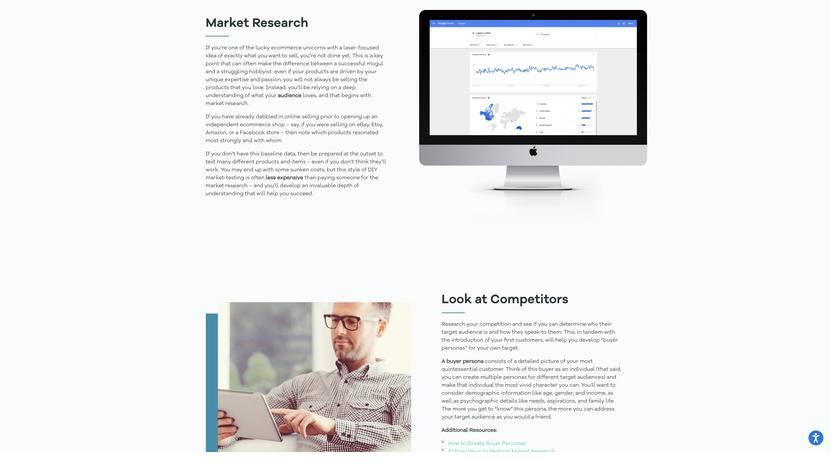 Task type: describe. For each thing, give the bounding box(es) containing it.
of right 'picture'
[[561, 359, 566, 365]]

a down the persona,
[[532, 415, 535, 420]]

and down the said,
[[607, 375, 617, 381]]

this up someone
[[337, 168, 347, 173]]

quintessential
[[442, 367, 478, 373]]

buyer
[[486, 442, 501, 447]]

determine
[[560, 322, 587, 328]]

etsy,
[[372, 122, 384, 128]]

prior
[[321, 114, 333, 120]]

you up but
[[330, 160, 340, 165]]

0 vertical spatial be
[[333, 77, 339, 83]]

loves, and that begins with market research.
[[206, 93, 371, 107]]

an inside if you have already dabbled in online selling prior to opening up an independent ecommerce shop – say, if you were selling on ebay, etsy, amazon, or a facebook store – then note which products resonated most strongly and with whom.
[[372, 114, 378, 120]]

will inside research your competition and see if you can determine who their target audience is and how they speak to them. this, in tandem with the introduction of your first customers, will help you develop "buyer personas" for your own target.
[[546, 338, 555, 343]]

gender,
[[555, 391, 575, 397]]

0 vertical spatial what
[[244, 53, 257, 59]]

if inside the if you don't have this baseline data, then be prepared at the outset to test many different products and items – even if you don't think they'll work. you may end up with some sunken costs, but this style of diy market-testing is often
[[326, 160, 329, 165]]

idea
[[206, 53, 217, 59]]

you up independent
[[211, 114, 221, 120]]

look at competitors
[[442, 294, 569, 306]]

prepared
[[319, 152, 343, 157]]

1 horizontal spatial not
[[318, 53, 326, 59]]

multiple
[[481, 375, 502, 381]]

vivid
[[520, 383, 532, 389]]

strongly
[[220, 138, 242, 144]]

competition
[[480, 322, 511, 328]]

data,
[[284, 152, 297, 157]]

to inside research your competition and see if you can determine who their target audience is and how they speak to them. this, in tandem with the introduction of your first customers, will help you develop "buyer personas" for your own target.
[[542, 330, 547, 335]]

then inside the if you don't have this baseline data, then be prepared at the outset to test many different products and items – even if you don't think they'll work. you may end up with some sunken costs, but this style of diy market-testing is often
[[298, 152, 310, 157]]

with inside if you're one of the lucky ecommerce unicorns with a laser-focused idea of exactly what you want to sell, you're not done yet. this is a key point that can often make the difference between a successful mogul and a struggling hobbyist: even if your products are driven by your unique expertise and passion, you will not always be selling the products that you love. instead, you'll be relying on a deep understanding of what your
[[327, 45, 338, 51]]

can inside research your competition and see if you can determine who their target audience is and how they speak to them. this, in tandem with the introduction of your first customers, will help you develop "buyer personas" for your own target.
[[549, 322, 559, 328]]

market for if you're one of the lucky ecommerce unicorns with a laser-focused idea of exactly what you want to sell, you're not done yet. this is a key point that can often make the difference between a successful mogul and a struggling hobbyist: even if your products are driven by your unique expertise and passion, you will not always be selling the products that you love. instead, you'll be relying on a deep understanding of what your
[[206, 101, 224, 107]]

a up are
[[334, 61, 337, 67]]

of up research.
[[245, 93, 250, 99]]

and inside than paying someone for the market research – and you'll develop an invaluable depth of understanding that will help you succeed.
[[254, 183, 263, 189]]

0 horizontal spatial like
[[519, 399, 528, 404]]

ecommerce inside if you're one of the lucky ecommerce unicorns with a laser-focused idea of exactly what you want to sell, you're not done yet. this is a key point that can often make the difference between a successful mogul and a struggling hobbyist: even if your products are driven by your unique expertise and passion, you will not always be selling the products that you love. instead, you'll be relying on a deep understanding of what your
[[271, 45, 302, 51]]

the up passion,
[[273, 61, 282, 67]]

work.
[[206, 168, 220, 173]]

to inside if you have already dabbled in online selling prior to opening up an independent ecommerce shop – say, if you were selling on ebay, etsy, amazon, or a facebook store – then note which products resonated most strongly and with whom.
[[335, 114, 340, 120]]

0 vertical spatial you're
[[211, 45, 227, 51]]

and inside if you have already dabbled in online selling prior to opening up an independent ecommerce shop – say, if you were selling on ebay, etsy, amazon, or a facebook store – then note which products resonated most strongly and with whom.
[[243, 138, 253, 144]]

a buyer persona
[[442, 359, 484, 365]]

note
[[299, 130, 310, 136]]

you up instead, at the left of the page
[[284, 77, 293, 83]]

test
[[206, 160, 216, 165]]

is inside the if you don't have this baseline data, then be prepared at the outset to test many different products and items – even if you don't think they'll work. you may end up with some sunken costs, but this style of diy market-testing is often
[[246, 176, 250, 181]]

this,
[[564, 330, 576, 335]]

and left family in the bottom of the page
[[578, 399, 588, 404]]

even inside the if you don't have this baseline data, then be prepared at the outset to test many different products and items – even if you don't think they'll work. you may end up with some sunken costs, but this style of diy market-testing is often
[[312, 160, 324, 165]]

that down expertise
[[231, 85, 241, 91]]

1 horizontal spatial individual
[[570, 367, 595, 373]]

you down "know"
[[504, 415, 513, 420]]

the up friend.
[[549, 407, 557, 412]]

2 vertical spatial selling
[[331, 122, 348, 128]]

personas
[[503, 442, 526, 447]]

have inside if you have already dabbled in online selling prior to opening up an independent ecommerce shop – say, if you were selling on ebay, etsy, amazon, or a facebook store – then note which products resonated most strongly and with whom.
[[222, 114, 234, 120]]

competitors
[[491, 294, 569, 306]]

personas
[[504, 375, 527, 381]]

persona,
[[526, 407, 548, 412]]

you down aspirations, at bottom right
[[574, 407, 583, 412]]

1 vertical spatial what
[[252, 93, 264, 99]]

products inside the if you don't have this baseline data, then be prepared at the outset to test many different products and items – even if you don't think they'll work. you may end up with some sunken costs, but this style of diy market-testing is often
[[256, 160, 279, 165]]

audience inside research your competition and see if you can determine who their target audience is and how they speak to them. this, in tandem with the introduction of your first customers, will help you develop "buyer personas" for your own target.
[[459, 330, 483, 335]]

loves,
[[303, 93, 318, 99]]

well
[[442, 399, 452, 404]]

resonated
[[353, 130, 379, 136]]

create
[[468, 442, 485, 447]]

your down instead, at the left of the page
[[265, 93, 277, 99]]

unicorns
[[303, 45, 326, 51]]

can down quintessential
[[453, 375, 462, 381]]

target.
[[502, 346, 519, 351]]

you up speak at bottom
[[539, 322, 548, 328]]

yet.
[[342, 53, 351, 59]]

amazon,
[[206, 130, 228, 136]]

to right how
[[461, 442, 466, 447]]

details
[[500, 399, 518, 404]]

research.
[[225, 101, 249, 107]]

research
[[225, 183, 248, 189]]

up inside the if you don't have this baseline data, then be prepared at the outset to test many different products and items – even if you don't think they'll work. you may end up with some sunken costs, but this style of diy market-testing is often
[[255, 168, 262, 173]]

online
[[285, 114, 301, 120]]

of right idea
[[218, 53, 223, 59]]

customer.
[[480, 367, 505, 373]]

1 horizontal spatial most
[[506, 383, 519, 389]]

point
[[206, 61, 219, 67]]

psychographic
[[461, 399, 499, 404]]

with inside if you have already dabbled in online selling prior to opening up an independent ecommerce shop – say, if you were selling on ebay, etsy, amazon, or a facebook store – then note which products resonated most strongly and with whom.
[[254, 138, 265, 144]]

an inside than paying someone for the market research – and you'll develop an invaluable depth of understanding that will help you succeed.
[[302, 183, 308, 189]]

your up own
[[492, 338, 503, 343]]

1 vertical spatial at
[[475, 294, 488, 306]]

in inside research your competition and see if you can determine who their target audience is and how they speak to them. this, in tandem with the introduction of your first customers, will help you develop "buyer personas" for your own target.
[[577, 330, 582, 335]]

needs,
[[530, 399, 546, 404]]

how
[[449, 442, 460, 447]]

1 horizontal spatial like
[[533, 391, 542, 397]]

always
[[314, 77, 331, 83]]

a left key in the left of the page
[[370, 53, 373, 59]]

as down 'picture'
[[556, 367, 561, 373]]

focused
[[359, 45, 379, 51]]

who
[[588, 322, 599, 328]]

that inside than paying someone for the market research – and you'll develop an invaluable depth of understanding that will help you succeed.
[[245, 191, 255, 197]]

resources:
[[470, 428, 498, 434]]

up inside if you have already dabbled in online selling prior to opening up an independent ecommerce shop – say, if you were selling on ebay, etsy, amazon, or a facebook store – then note which products resonated most strongly and with whom.
[[364, 114, 370, 120]]

invaluable
[[310, 183, 336, 189]]

for inside than paying someone for the market research – and you'll develop an invaluable depth of understanding that will help you succeed.
[[362, 176, 369, 181]]

your right 'picture'
[[567, 359, 579, 365]]

understanding inside than paying someone for the market research – and you'll develop an invaluable depth of understanding that will help you succeed.
[[206, 191, 244, 197]]

you down quintessential
[[442, 375, 451, 381]]

speak
[[525, 330, 540, 335]]

open accessibe: accessibility options, statement and help image
[[813, 433, 820, 443]]

their
[[600, 322, 612, 328]]

persona
[[463, 359, 484, 365]]

sell,
[[289, 53, 299, 59]]

a up unique
[[217, 69, 220, 75]]

you up gender,
[[559, 383, 569, 389]]

2 more from the left
[[559, 407, 572, 412]]

0 vertical spatial selling online image
[[419, 10, 648, 224]]

of down the detailed
[[522, 367, 527, 373]]

instead,
[[266, 85, 287, 91]]

items
[[292, 160, 306, 165]]

– left say,
[[286, 122, 290, 128]]

0 vertical spatial audience
[[278, 93, 302, 99]]

different inside consists of a detailed picture of your most quintessential customer. think of this buyer as an individual (that said, you can create multiple personas for different target audiences) and make that individual the most vivid character you can. you'll want to consider demographic information like age, gender, and income, as well as psychographic details like needs, aspirations, and family life. the more you get to "know" this persona, the more you can address your target audience as you would a friend.
[[537, 375, 559, 381]]

love.
[[253, 85, 265, 91]]

1 vertical spatial selling
[[302, 114, 319, 120]]

style
[[348, 168, 360, 173]]

key
[[374, 53, 383, 59]]

store
[[266, 130, 280, 136]]

of inside than paying someone for the market research – and you'll develop an invaluable depth of understanding that will help you succeed.
[[354, 183, 359, 189]]

research your competition and see if you can determine who their target audience is and how they speak to them. this, in tandem with the introduction of your first customers, will help you develop "buyer personas" for your own target.
[[442, 322, 619, 351]]

income,
[[587, 391, 607, 397]]

and up they
[[513, 322, 522, 328]]

1 vertical spatial selling online image
[[206, 303, 411, 452]]

look
[[442, 294, 472, 306]]

the down multiple
[[496, 383, 504, 389]]

that inside loves, and that begins with market research.
[[330, 93, 340, 99]]

an inside consists of a detailed picture of your most quintessential customer. think of this buyer as an individual (that said, you can create multiple personas for different target audiences) and make that individual the most vivid character you can. you'll want to consider demographic information like age, gender, and income, as well as psychographic details like needs, aspirations, and family life. the more you get to "know" this persona, the more you can address your target audience as you would a friend.
[[563, 367, 569, 373]]

if for if you have already dabbled in online selling prior to opening up an independent ecommerce shop – say, if you were selling on ebay, etsy, amazon, or a facebook store – then note which products resonated most strongly and with whom.
[[206, 114, 210, 120]]

you'll inside than paying someone for the market research – and you'll develop an invaluable depth of understanding that will help you succeed.
[[265, 183, 279, 189]]

information
[[502, 391, 532, 397]]

consider
[[442, 391, 464, 397]]

audiences)
[[578, 375, 606, 381]]

by
[[358, 69, 364, 75]]

want inside if you're one of the lucky ecommerce unicorns with a laser-focused idea of exactly what you want to sell, you're not done yet. this is a key point that can often make the difference between a successful mogul and a struggling hobbyist: even if your products are driven by your unique expertise and passion, you will not always be selling the products that you love. instead, you'll be relying on a deep understanding of what your
[[269, 53, 281, 59]]

a up yet.
[[340, 45, 342, 51]]

character
[[533, 383, 558, 389]]

products inside if you have already dabbled in online selling prior to opening up an independent ecommerce shop – say, if you were selling on ebay, etsy, amazon, or a facebook store – then note which products resonated most strongly and with whom.
[[328, 130, 352, 136]]

already
[[236, 114, 255, 120]]

1 vertical spatial target
[[561, 375, 577, 381]]

struggling
[[221, 69, 248, 75]]

a up the 'think'
[[514, 359, 517, 365]]

0 horizontal spatial individual
[[469, 383, 494, 389]]

outset
[[360, 152, 377, 157]]

have inside the if you don't have this baseline data, then be prepared at the outset to test many different products and items – even if you don't think they'll work. you may end up with some sunken costs, but this style of diy market-testing is often
[[237, 152, 249, 157]]

customers,
[[516, 338, 544, 343]]

you left get
[[468, 407, 477, 412]]

the inside than paying someone for the market research – and you'll develop an invaluable depth of understanding that will help you succeed.
[[370, 176, 379, 181]]

of up the 'think'
[[508, 359, 513, 365]]

your down mogul
[[365, 69, 377, 75]]

0 horizontal spatial buyer
[[447, 359, 462, 365]]

additional resources:
[[442, 428, 498, 434]]

as down consider
[[454, 399, 459, 404]]

can inside if you're one of the lucky ecommerce unicorns with a laser-focused idea of exactly what you want to sell, you're not done yet. this is a key point that can often make the difference between a successful mogul and a struggling hobbyist: even if your products are driven by your unique expertise and passion, you will not always be selling the products that you love. instead, you'll be relying on a deep understanding of what your
[[232, 61, 242, 67]]

in inside if you have already dabbled in online selling prior to opening up an independent ecommerce shop – say, if you were selling on ebay, etsy, amazon, or a facebook store – then note which products resonated most strongly and with whom.
[[279, 114, 283, 120]]

for inside consists of a detailed picture of your most quintessential customer. think of this buyer as an individual (that said, you can create multiple personas for different target audiences) and make that individual the most vivid character you can. you'll want to consider demographic information like age, gender, and income, as well as psychographic details like needs, aspirations, and family life. the more you get to "know" this persona, the more you can address your target audience as you would a friend.
[[529, 375, 536, 381]]

begins
[[342, 93, 359, 99]]

if inside if you have already dabbled in online selling prior to opening up an independent ecommerce shop – say, if you were selling on ebay, etsy, amazon, or a facebook store – then note which products resonated most strongly and with whom.
[[302, 122, 305, 128]]

1 horizontal spatial don't
[[341, 160, 354, 165]]

with inside loves, and that begins with market research.
[[360, 93, 371, 99]]

of right one
[[240, 45, 245, 51]]

opening
[[341, 114, 362, 120]]

your up introduction
[[467, 322, 479, 328]]

0 horizontal spatial not
[[304, 77, 313, 83]]

the inside the if you don't have this baseline data, then be prepared at the outset to test many different products and items – even if you don't think they'll work. you may end up with some sunken costs, but this style of diy market-testing is often
[[350, 152, 359, 157]]

– inside than paying someone for the market research – and you'll develop an invaluable depth of understanding that will help you succeed.
[[249, 183, 252, 189]]

picture
[[541, 359, 560, 365]]

would
[[515, 415, 530, 420]]

develop inside research your competition and see if you can determine who their target audience is and how they speak to them. this, in tandem with the introduction of your first customers, will help you develop "buyer personas" for your own target.
[[580, 338, 600, 343]]

market for if you don't have this baseline data, then be prepared at the outset to test many different products and items – even if you don't think they'll work. you may end up with some sunken costs, but this style of diy market-testing is often
[[206, 183, 224, 189]]

lucky
[[256, 45, 270, 51]]

develop inside than paying someone for the market research – and you'll develop an invaluable depth of understanding that will help you succeed.
[[280, 183, 301, 189]]

0 vertical spatial research
[[252, 17, 309, 30]]

target inside research your competition and see if you can determine who their target audience is and how they speak to them. this, in tandem with the introduction of your first customers, will help you develop "buyer personas" for your own target.
[[442, 330, 458, 335]]

make inside if you're one of the lucky ecommerce unicorns with a laser-focused idea of exactly what you want to sell, you're not done yet. this is a key point that can often make the difference between a successful mogul and a struggling hobbyist: even if your products are driven by your unique expertise and passion, you will not always be selling the products that you love. instead, you'll be relying on a deep understanding of what your
[[258, 61, 272, 67]]

the inside research your competition and see if you can determine who their target audience is and how they speak to them. this, in tandem with the introduction of your first customers, will help you develop "buyer personas" for your own target.
[[442, 338, 450, 343]]

mogul
[[367, 61, 384, 67]]

one
[[229, 45, 238, 51]]

1 more from the left
[[453, 407, 466, 412]]

selling inside if you're one of the lucky ecommerce unicorns with a laser-focused idea of exactly what you want to sell, you're not done yet. this is a key point that can often make the difference between a successful mogul and a struggling hobbyist: even if your products are driven by your unique expertise and passion, you will not always be selling the products that you love. instead, you'll be relying on a deep understanding of what your
[[341, 77, 358, 83]]

and up love.
[[250, 77, 260, 83]]

with inside research your competition and see if you can determine who their target audience is and how they speak to them. this, in tandem with the introduction of your first customers, will help you develop "buyer personas" for your own target.
[[605, 330, 616, 335]]

you inside than paying someone for the market research – and you'll develop an invaluable depth of understanding that will help you succeed.
[[280, 191, 289, 197]]

baseline
[[261, 152, 283, 157]]

the left lucky
[[246, 45, 255, 51]]

this left baseline
[[250, 152, 260, 157]]

between
[[311, 61, 333, 67]]

how to create buyer personas link
[[449, 442, 526, 447]]

depth
[[338, 183, 353, 189]]



Task type: locate. For each thing, give the bounding box(es) containing it.
be
[[333, 77, 339, 83], [304, 85, 310, 91], [311, 152, 318, 157]]

1 vertical spatial audience
[[459, 330, 483, 335]]

that inside consists of a detailed picture of your most quintessential customer. think of this buyer as an individual (that said, you can create multiple personas for different target audiences) and make that individual the most vivid character you can. you'll want to consider demographic information like age, gender, and income, as well as psychographic details like needs, aspirations, and family life. the more you get to "know" this persona, the more you can address your target audience as you would a friend.
[[457, 383, 468, 389]]

0 vertical spatial market
[[206, 101, 224, 107]]

be inside the if you don't have this baseline data, then be prepared at the outset to test many different products and items – even if you don't think they'll work. you may end up with some sunken costs, but this style of diy market-testing is often
[[311, 152, 318, 157]]

– right research
[[249, 183, 252, 189]]

2 vertical spatial an
[[563, 367, 569, 373]]

0 vertical spatial have
[[222, 114, 234, 120]]

like down information
[[519, 399, 528, 404]]

driven
[[340, 69, 356, 75]]

don't up style
[[341, 160, 354, 165]]

– down shop
[[281, 130, 284, 136]]

life.
[[606, 399, 615, 404]]

done
[[328, 53, 341, 59]]

to right get
[[489, 407, 494, 412]]

ecommerce up facebook
[[240, 122, 271, 128]]

and inside the if you don't have this baseline data, then be prepared at the outset to test many different products and items – even if you don't think they'll work. you may end up with some sunken costs, but this style of diy market-testing is often
[[281, 160, 290, 165]]

to inside the if you don't have this baseline data, then be prepared at the outset to test many different products and items – even if you don't think they'll work. you may end up with some sunken costs, but this style of diy market-testing is often
[[378, 152, 383, 157]]

then inside if you have already dabbled in online selling prior to opening up an independent ecommerce shop – say, if you were selling on ebay, etsy, amazon, or a facebook store – then note which products resonated most strongly and with whom.
[[286, 130, 297, 136]]

2 market from the top
[[206, 183, 224, 189]]

1 vertical spatial understanding
[[206, 191, 244, 197]]

1 horizontal spatial up
[[364, 114, 370, 120]]

0 vertical spatial different
[[232, 160, 255, 165]]

0 vertical spatial most
[[206, 138, 219, 144]]

selling
[[341, 77, 358, 83], [302, 114, 319, 120], [331, 122, 348, 128]]

them.
[[548, 330, 563, 335]]

can.
[[570, 383, 580, 389]]

1 vertical spatial buyer
[[539, 367, 554, 373]]

not left always at the top of page
[[304, 77, 313, 83]]

you'll
[[582, 383, 596, 389]]

end
[[244, 168, 254, 173]]

most
[[206, 138, 219, 144], [580, 359, 593, 365], [506, 383, 519, 389]]

that down research
[[245, 191, 255, 197]]

will inside than paying someone for the market research – and you'll develop an invaluable depth of understanding that will help you succeed.
[[257, 191, 266, 197]]

and inside loves, and that begins with market research.
[[319, 93, 329, 99]]

0 horizontal spatial for
[[362, 176, 369, 181]]

the
[[442, 407, 452, 412]]

a left deep
[[339, 85, 342, 91]]

diy
[[368, 168, 378, 173]]

1 vertical spatial research
[[442, 322, 466, 328]]

0 horizontal spatial in
[[279, 114, 283, 120]]

not up between on the top left of page
[[318, 53, 326, 59]]

2 vertical spatial audience
[[472, 415, 496, 420]]

audience inside consists of a detailed picture of your most quintessential customer. think of this buyer as an individual (that said, you can create multiple personas for different target audiences) and make that individual the most vivid character you can. you'll want to consider demographic information like age, gender, and income, as well as psychographic details like needs, aspirations, and family life. the more you get to "know" this persona, the more you can address your target audience as you would a friend.
[[472, 415, 496, 420]]

of inside the if you don't have this baseline data, then be prepared at the outset to test many different products and items – even if you don't think they'll work. you may end up with some sunken costs, but this style of diy market-testing is often
[[362, 168, 367, 173]]

0 horizontal spatial more
[[453, 407, 466, 412]]

1 horizontal spatial an
[[372, 114, 378, 120]]

than
[[305, 176, 316, 181]]

1 vertical spatial up
[[255, 168, 262, 173]]

you
[[221, 168, 230, 173]]

2 horizontal spatial be
[[333, 77, 339, 83]]

tandem
[[584, 330, 603, 335]]

then
[[286, 130, 297, 136], [298, 152, 310, 157]]

2 vertical spatial is
[[484, 330, 488, 335]]

1 vertical spatial even
[[312, 160, 324, 165]]

they'll
[[370, 160, 387, 165]]

help inside than paying someone for the market research – and you'll develop an invaluable depth of understanding that will help you succeed.
[[267, 191, 279, 197]]

is inside if you're one of the lucky ecommerce unicorns with a laser-focused idea of exactly what you want to sell, you're not done yet. this is a key point that can often make the difference between a successful mogul and a struggling hobbyist: even if your products are driven by your unique expertise and passion, you will not always be selling the products that you love. instead, you'll be relying on a deep understanding of what your
[[365, 53, 369, 59]]

products down were
[[328, 130, 352, 136]]

0 vertical spatial is
[[365, 53, 369, 59]]

2 vertical spatial target
[[455, 415, 471, 420]]

be down are
[[333, 77, 339, 83]]

0 horizontal spatial help
[[267, 191, 279, 197]]

often
[[243, 61, 257, 67], [251, 176, 265, 181]]

0 vertical spatial selling
[[341, 77, 358, 83]]

that
[[221, 61, 231, 67], [231, 85, 241, 91], [330, 93, 340, 99], [245, 191, 255, 197], [457, 383, 468, 389]]

2 vertical spatial will
[[546, 338, 555, 343]]

and down can.
[[576, 391, 586, 397]]

if inside research your competition and see if you can determine who their target audience is and how they speak to them. this, in tandem with the introduction of your first customers, will help you develop "buyer personas" for your own target.
[[534, 322, 537, 328]]

if you're one of the lucky ecommerce unicorns with a laser-focused idea of exactly what you want to sell, you're not done yet. this is a key point that can often make the difference between a successful mogul and a struggling hobbyist: even if your products are driven by your unique expertise and passion, you will not always be selling the products that you love. instead, you'll be relying on a deep understanding of what your
[[206, 45, 384, 99]]

ecommerce inside if you have already dabbled in online selling prior to opening up an independent ecommerce shop – say, if you were selling on ebay, etsy, amazon, or a facebook store – then note which products resonated most strongly and with whom.
[[240, 122, 271, 128]]

want down lucky
[[269, 53, 281, 59]]

0 vertical spatial not
[[318, 53, 326, 59]]

0 vertical spatial if
[[206, 45, 210, 51]]

on inside if you're one of the lucky ecommerce unicorns with a laser-focused idea of exactly what you want to sell, you're not done yet. this is a key point that can often make the difference between a successful mogul and a struggling hobbyist: even if your products are driven by your unique expertise and passion, you will not always be selling the products that you love. instead, you'll be relying on a deep understanding of what your
[[331, 85, 337, 91]]

passion,
[[261, 77, 282, 83]]

most down amazon,
[[206, 138, 219, 144]]

deep
[[343, 85, 356, 91]]

want inside consists of a detailed picture of your most quintessential customer. think of this buyer as an individual (that said, you can create multiple personas for different target audiences) and make that individual the most vivid character you can. you'll want to consider demographic information like age, gender, and income, as well as psychographic details like needs, aspirations, and family life. the more you get to "know" this persona, the more you can address your target audience as you would a friend.
[[597, 383, 610, 389]]

facebook
[[240, 130, 265, 136]]

and right research
[[254, 183, 263, 189]]

to down the said,
[[611, 383, 616, 389]]

testing
[[226, 176, 244, 181]]

aspirations,
[[548, 399, 577, 404]]

for up vivid
[[529, 375, 536, 381]]

if
[[288, 69, 291, 75], [302, 122, 305, 128], [326, 160, 329, 165], [534, 322, 537, 328]]

if down the prepared
[[326, 160, 329, 165]]

is down end
[[246, 176, 250, 181]]

if up idea
[[206, 45, 210, 51]]

0 horizontal spatial ecommerce
[[240, 122, 271, 128]]

you're down unicorns
[[300, 53, 316, 59]]

if right 'see'
[[534, 322, 537, 328]]

consists
[[485, 359, 507, 365]]

with inside the if you don't have this baseline data, then be prepared at the outset to test many different products and items – even if you don't think they'll work. you may end up with some sunken costs, but this style of diy market-testing is often
[[263, 168, 274, 173]]

demographic
[[466, 391, 500, 397]]

0 horizontal spatial is
[[246, 176, 250, 181]]

you up the test
[[211, 152, 221, 157]]

1 vertical spatial is
[[246, 176, 250, 181]]

1 horizontal spatial selling online image
[[419, 10, 648, 224]]

– right items
[[307, 160, 311, 165]]

2 horizontal spatial for
[[529, 375, 536, 381]]

even inside if you're one of the lucky ecommerce unicorns with a laser-focused idea of exactly what you want to sell, you're not done yet. this is a key point that can often make the difference between a successful mogul and a struggling hobbyist: even if your products are driven by your unique expertise and passion, you will not always be selling the products that you love. instead, you'll be relying on a deep understanding of what your
[[275, 69, 287, 75]]

buyer down 'picture'
[[539, 367, 554, 373]]

1 vertical spatial be
[[304, 85, 310, 91]]

1 vertical spatial individual
[[469, 383, 494, 389]]

0 horizontal spatial make
[[258, 61, 272, 67]]

ecommerce up sell,
[[271, 45, 302, 51]]

your down the at bottom right
[[442, 415, 454, 420]]

2 understanding from the top
[[206, 191, 244, 197]]

individual up audiences) on the right bottom
[[570, 367, 595, 373]]

if inside the if you don't have this baseline data, then be prepared at the outset to test many different products and items – even if you don't think they'll work. you may end up with some sunken costs, but this style of diy market-testing is often
[[206, 152, 210, 157]]

market
[[206, 17, 249, 30]]

1 vertical spatial develop
[[580, 338, 600, 343]]

in
[[279, 114, 283, 120], [577, 330, 582, 335]]

your
[[293, 69, 304, 75], [365, 69, 377, 75], [265, 93, 277, 99], [467, 322, 479, 328], [492, 338, 503, 343], [478, 346, 489, 351], [567, 359, 579, 365], [442, 415, 454, 420]]

0 horizontal spatial an
[[302, 183, 308, 189]]

1 horizontal spatial at
[[475, 294, 488, 306]]

and
[[206, 69, 215, 75], [250, 77, 260, 83], [319, 93, 329, 99], [243, 138, 253, 144], [281, 160, 290, 165], [254, 183, 263, 189], [513, 322, 522, 328], [489, 330, 499, 335], [607, 375, 617, 381], [576, 391, 586, 397], [578, 399, 588, 404]]

market
[[206, 101, 224, 107], [206, 183, 224, 189]]

products down between on the top left of page
[[306, 69, 329, 75]]

at inside the if you don't have this baseline data, then be prepared at the outset to test many different products and items – even if you don't think they'll work. you may end up with some sunken costs, but this style of diy market-testing is often
[[344, 152, 349, 157]]

is inside research your competition and see if you can determine who their target audience is and how they speak to them. this, in tandem with the introduction of your first customers, will help you develop "buyer personas" for your own target.
[[484, 330, 488, 335]]

0 vertical spatial at
[[344, 152, 349, 157]]

difference
[[283, 61, 309, 67]]

1 horizontal spatial is
[[365, 53, 369, 59]]

1 understanding from the top
[[206, 93, 244, 99]]

1 vertical spatial on
[[349, 122, 356, 128]]

then down say,
[[286, 130, 297, 136]]

want up income,
[[597, 383, 610, 389]]

if for if you're one of the lucky ecommerce unicorns with a laser-focused idea of exactly what you want to sell, you're not done yet. this is a key point that can often make the difference between a successful mogul and a struggling hobbyist: even if your products are driven by your unique expertise and passion, you will not always be selling the products that you love. instead, you'll be relying on a deep understanding of what your
[[206, 45, 210, 51]]

0 horizontal spatial don't
[[222, 152, 236, 157]]

a right or on the left top
[[236, 130, 239, 136]]

of inside research your competition and see if you can determine who their target audience is and how they speak to them. this, in tandem with the introduction of your first customers, will help you develop "buyer personas" for your own target.
[[485, 338, 490, 343]]

1 horizontal spatial on
[[349, 122, 356, 128]]

3 if from the top
[[206, 152, 210, 157]]

target up personas"
[[442, 330, 458, 335]]

1 market from the top
[[206, 101, 224, 107]]

most up audiences) on the right bottom
[[580, 359, 593, 365]]

family
[[589, 399, 605, 404]]

to right prior
[[335, 114, 340, 120]]

for inside research your competition and see if you can determine who their target audience is and how they speak to them. this, in tandem with the introduction of your first customers, will help you develop "buyer personas" for your own target.
[[469, 346, 476, 351]]

a
[[340, 45, 342, 51], [370, 53, 373, 59], [334, 61, 337, 67], [217, 69, 220, 75], [339, 85, 342, 91], [236, 130, 239, 136], [514, 359, 517, 365], [532, 415, 535, 420]]

help down them.
[[556, 338, 567, 343]]

understanding up research.
[[206, 93, 244, 99]]

0 vertical spatial on
[[331, 85, 337, 91]]

will inside if you're one of the lucky ecommerce unicorns with a laser-focused idea of exactly what you want to sell, you're not done yet. this is a key point that can often make the difference between a successful mogul and a struggling hobbyist: even if your products are driven by your unique expertise and passion, you will not always be selling the products that you love. instead, you'll be relying on a deep understanding of what your
[[294, 77, 303, 83]]

own
[[491, 346, 501, 351]]

1 vertical spatial will
[[257, 191, 266, 197]]

an up gender,
[[563, 367, 569, 373]]

want
[[269, 53, 281, 59], [597, 383, 610, 389]]

1 horizontal spatial different
[[537, 375, 559, 381]]

as down "know"
[[497, 415, 503, 420]]

and down "competition"
[[489, 330, 499, 335]]

of right depth
[[354, 183, 359, 189]]

0 vertical spatial in
[[279, 114, 283, 120]]

0 vertical spatial you'll
[[288, 85, 302, 91]]

market inside than paying someone for the market research – and you'll develop an invaluable depth of understanding that will help you succeed.
[[206, 183, 224, 189]]

in right this, on the right bottom of page
[[577, 330, 582, 335]]

detailed
[[519, 359, 540, 365]]

that down exactly
[[221, 61, 231, 67]]

you'll inside if you're one of the lucky ecommerce unicorns with a laser-focused idea of exactly what you want to sell, you're not done yet. this is a key point that can often make the difference between a successful mogul and a struggling hobbyist: even if your products are driven by your unique expertise and passion, you will not always be selling the products that you love. instead, you'll be relying on a deep understanding of what your
[[288, 85, 302, 91]]

make
[[258, 61, 272, 67], [442, 383, 456, 389]]

2 vertical spatial if
[[206, 152, 210, 157]]

the down the by in the left top of the page
[[359, 77, 368, 83]]

think
[[506, 367, 521, 373]]

have up end
[[237, 152, 249, 157]]

to left sell,
[[282, 53, 288, 59]]

most inside if you have already dabbled in online selling prior to opening up an independent ecommerce shop – say, if you were selling on ebay, etsy, amazon, or a facebook store – then note which products resonated most strongly and with whom.
[[206, 138, 219, 144]]

1 horizontal spatial research
[[442, 322, 466, 328]]

1 horizontal spatial will
[[294, 77, 303, 83]]

0 horizontal spatial you're
[[211, 45, 227, 51]]

will
[[294, 77, 303, 83], [257, 191, 266, 197], [546, 338, 555, 343]]

0 horizontal spatial want
[[269, 53, 281, 59]]

exactly
[[224, 53, 243, 59]]

develop
[[280, 183, 301, 189], [580, 338, 600, 343]]

often inside if you're one of the lucky ecommerce unicorns with a laser-focused idea of exactly what you want to sell, you're not done yet. this is a key point that can often make the difference between a successful mogul and a struggling hobbyist: even if your products are driven by your unique expertise and passion, you will not always be selling the products that you love. instead, you'll be relying on a deep understanding of what your
[[243, 61, 257, 67]]

unique
[[206, 77, 224, 83]]

is down "competition"
[[484, 330, 488, 335]]

if
[[206, 45, 210, 51], [206, 114, 210, 120], [206, 152, 210, 157]]

1 horizontal spatial then
[[298, 152, 310, 157]]

market inside loves, and that begins with market research.
[[206, 101, 224, 107]]

different inside the if you don't have this baseline data, then be prepared at the outset to test many different products and items – even if you don't think they'll work. you may end up with some sunken costs, but this style of diy market-testing is often
[[232, 160, 255, 165]]

in up shop
[[279, 114, 283, 120]]

selling up deep
[[341, 77, 358, 83]]

0 vertical spatial buyer
[[447, 359, 462, 365]]

1 vertical spatial for
[[469, 346, 476, 351]]

1 vertical spatial if
[[206, 114, 210, 120]]

as up life.
[[608, 391, 614, 397]]

1 horizontal spatial even
[[312, 160, 324, 165]]

1 vertical spatial different
[[537, 375, 559, 381]]

1 vertical spatial not
[[304, 77, 313, 83]]

you left love.
[[242, 85, 252, 91]]

1 vertical spatial often
[[251, 176, 265, 181]]

this
[[250, 152, 260, 157], [337, 168, 347, 173], [529, 367, 538, 373], [515, 407, 524, 412]]

shop
[[272, 122, 285, 128]]

an up etsy,
[[372, 114, 378, 120]]

address
[[595, 407, 615, 412]]

up right end
[[255, 168, 262, 173]]

0 vertical spatial help
[[267, 191, 279, 197]]

1 vertical spatial most
[[580, 359, 593, 365]]

they
[[512, 330, 524, 335]]

1 vertical spatial help
[[556, 338, 567, 343]]

your down 'difference'
[[293, 69, 304, 75]]

(that
[[597, 367, 609, 373]]

if inside if you're one of the lucky ecommerce unicorns with a laser-focused idea of exactly what you want to sell, you're not done yet. this is a key point that can often make the difference between a successful mogul and a struggling hobbyist: even if your products are driven by your unique expertise and passion, you will not always be selling the products that you love. instead, you'll be relying on a deep understanding of what your
[[206, 45, 210, 51]]

2 horizontal spatial an
[[563, 367, 569, 373]]

like up needs,
[[533, 391, 542, 397]]

–
[[286, 122, 290, 128], [281, 130, 284, 136], [307, 160, 311, 165], [249, 183, 252, 189]]

0 vertical spatial don't
[[222, 152, 236, 157]]

can up them.
[[549, 322, 559, 328]]

a inside if you have already dabbled in online selling prior to opening up an independent ecommerce shop – say, if you were selling on ebay, etsy, amazon, or a facebook store – then note which products resonated most strongly and with whom.
[[236, 130, 239, 136]]

if inside if you have already dabbled in online selling prior to opening up an independent ecommerce shop – say, if you were selling on ebay, etsy, amazon, or a facebook store – then note which products resonated most strongly and with whom.
[[206, 114, 210, 120]]

0 vertical spatial for
[[362, 176, 369, 181]]

hobbyist:
[[249, 69, 273, 75]]

0 vertical spatial individual
[[570, 367, 595, 373]]

1 vertical spatial you're
[[300, 53, 316, 59]]

0 horizontal spatial be
[[304, 85, 310, 91]]

get
[[479, 407, 487, 412]]

0 vertical spatial target
[[442, 330, 458, 335]]

1 vertical spatial an
[[302, 183, 308, 189]]

your left own
[[478, 346, 489, 351]]

1 vertical spatial like
[[519, 399, 528, 404]]

see
[[524, 322, 533, 328]]

this up 'would' at the bottom of page
[[515, 407, 524, 412]]

for down introduction
[[469, 346, 476, 351]]

1 if from the top
[[206, 45, 210, 51]]

an up succeed.
[[302, 183, 308, 189]]

help down less
[[267, 191, 279, 197]]

this down the detailed
[[529, 367, 538, 373]]

0 horizontal spatial up
[[255, 168, 262, 173]]

on down opening
[[349, 122, 356, 128]]

research inside research your competition and see if you can determine who their target audience is and how they speak to them. this, in tandem with the introduction of your first customers, will help you develop "buyer personas" for your own target.
[[442, 322, 466, 328]]

if inside if you're one of the lucky ecommerce unicorns with a laser-focused idea of exactly what you want to sell, you're not done yet. this is a key point that can often make the difference between a successful mogul and a struggling hobbyist: even if your products are driven by your unique expertise and passion, you will not always be selling the products that you love. instead, you'll be relying on a deep understanding of what your
[[288, 69, 291, 75]]

1 horizontal spatial for
[[469, 346, 476, 351]]

0 vertical spatial understanding
[[206, 93, 244, 99]]

0 horizontal spatial on
[[331, 85, 337, 91]]

laser-
[[344, 45, 359, 51]]

you down lucky
[[258, 53, 267, 59]]

have
[[222, 114, 234, 120], [237, 152, 249, 157]]

"know"
[[495, 407, 513, 412]]

on inside if you have already dabbled in online selling prior to opening up an independent ecommerce shop – say, if you were selling on ebay, etsy, amazon, or a facebook store – then note which products resonated most strongly and with whom.
[[349, 122, 356, 128]]

friend.
[[536, 415, 552, 420]]

can up struggling
[[232, 61, 242, 67]]

you up note
[[306, 122, 316, 128]]

0 horizontal spatial will
[[257, 191, 266, 197]]

can down family in the bottom of the page
[[584, 407, 594, 412]]

selling online image
[[419, 10, 648, 224], [206, 303, 411, 452]]

be up loves,
[[304, 85, 310, 91]]

you down this, on the right bottom of page
[[569, 338, 578, 343]]

1 horizontal spatial you're
[[300, 53, 316, 59]]

develop down expensive
[[280, 183, 301, 189]]

1 horizontal spatial ecommerce
[[271, 45, 302, 51]]

the down diy
[[370, 176, 379, 181]]

and up the some
[[281, 160, 290, 165]]

2 if from the top
[[206, 114, 210, 120]]

and down point on the top left
[[206, 69, 215, 75]]

said,
[[610, 367, 622, 373]]

are
[[330, 69, 339, 75]]

help inside research your competition and see if you can determine who their target audience is and how they speak to them. this, in tandem with the introduction of your first customers, will help you develop "buyer personas" for your own target.
[[556, 338, 567, 343]]

how
[[500, 330, 511, 335]]

0 vertical spatial want
[[269, 53, 281, 59]]

0 horizontal spatial develop
[[280, 183, 301, 189]]

0 horizontal spatial research
[[252, 17, 309, 30]]

to
[[282, 53, 288, 59], [335, 114, 340, 120], [378, 152, 383, 157], [542, 330, 547, 335], [611, 383, 616, 389], [489, 407, 494, 412], [461, 442, 466, 447]]

if you have already dabbled in online selling prior to opening up an independent ecommerce shop – say, if you were selling on ebay, etsy, amazon, or a facebook store – then note which products resonated most strongly and with whom.
[[206, 114, 384, 144]]

different up end
[[232, 160, 255, 165]]

you down less expensive
[[280, 191, 289, 197]]

be up "costs,"
[[311, 152, 318, 157]]

to inside if you're one of the lucky ecommerce unicorns with a laser-focused idea of exactly what you want to sell, you're not done yet. this is a key point that can often make the difference between a successful mogul and a struggling hobbyist: even if your products are driven by your unique expertise and passion, you will not always be selling the products that you love. instead, you'll be relying on a deep understanding of what your
[[282, 53, 288, 59]]

make inside consists of a detailed picture of your most quintessential customer. think of this buyer as an individual (that said, you can create multiple personas for different target audiences) and make that individual the most vivid character you can. you'll want to consider demographic information like age, gender, and income, as well as psychographic details like needs, aspirations, and family life. the more you get to "know" this persona, the more you can address your target audience as you would a friend.
[[442, 383, 456, 389]]

were
[[317, 122, 329, 128]]

make up consider
[[442, 383, 456, 389]]

which
[[312, 130, 327, 136]]

understanding inside if you're one of the lucky ecommerce unicorns with a laser-focused idea of exactly what you want to sell, you're not done yet. this is a key point that can often make the difference between a successful mogul and a struggling hobbyist: even if your products are driven by your unique expertise and passion, you will not always be selling the products that you love. instead, you'll be relying on a deep understanding of what your
[[206, 93, 244, 99]]

what down lucky
[[244, 53, 257, 59]]

1 vertical spatial have
[[237, 152, 249, 157]]

products down unique
[[206, 85, 229, 91]]

less
[[266, 176, 276, 181]]

the up personas"
[[442, 338, 450, 343]]

personas"
[[442, 346, 468, 351]]

0 vertical spatial often
[[243, 61, 257, 67]]

costs,
[[311, 168, 326, 173]]

audience down get
[[472, 415, 496, 420]]

to left them.
[[542, 330, 547, 335]]

what
[[244, 53, 257, 59], [252, 93, 264, 99]]

buyer inside consists of a detailed picture of your most quintessential customer. think of this buyer as an individual (that said, you can create multiple personas for different target audiences) and make that individual the most vivid character you can. you'll want to consider demographic information like age, gender, and income, as well as psychographic details like needs, aspirations, and family life. the more you get to "know" this persona, the more you can address your target audience as you would a friend.
[[539, 367, 554, 373]]

expertise
[[225, 77, 249, 83]]

– inside the if you don't have this baseline data, then be prepared at the outset to test many different products and items – even if you don't think they'll work. you may end up with some sunken costs, but this style of diy market-testing is often
[[307, 160, 311, 165]]

and down relying
[[319, 93, 329, 99]]

0 vertical spatial then
[[286, 130, 297, 136]]

understanding
[[206, 93, 244, 99], [206, 191, 244, 197]]

0 vertical spatial an
[[372, 114, 378, 120]]

the
[[246, 45, 255, 51], [273, 61, 282, 67], [359, 77, 368, 83], [350, 152, 359, 157], [370, 176, 379, 181], [442, 338, 450, 343], [496, 383, 504, 389], [549, 407, 557, 412]]

often inside the if you don't have this baseline data, then be prepared at the outset to test many different products and items – even if you don't think they'll work. you may end up with some sunken costs, but this style of diy market-testing is often
[[251, 176, 265, 181]]

research up lucky
[[252, 17, 309, 30]]

ebay,
[[357, 122, 370, 128]]

if for if you don't have this baseline data, then be prepared at the outset to test many different products and items – even if you don't think they'll work. you may end up with some sunken costs, but this style of diy market-testing is often
[[206, 152, 210, 157]]



Task type: vqa. For each thing, say whether or not it's contained in the screenshot.
the top Research
yes



